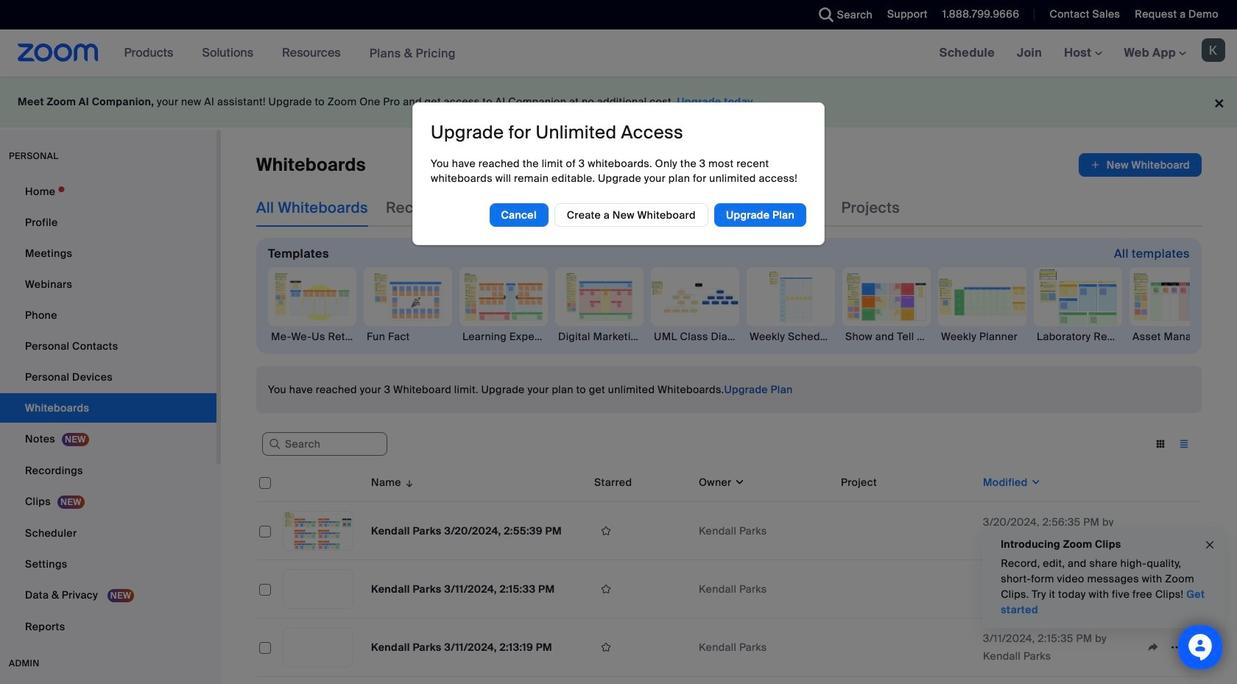 Task type: locate. For each thing, give the bounding box(es) containing it.
kendall parks 3/11/2024, 2:15:33 pm element
[[371, 582, 555, 596]]

personal menu menu
[[0, 177, 216, 643]]

application for kendall parks 3/11/2024, 2:13:19 pm element at the bottom left
[[594, 636, 687, 658]]

uml class diagram element
[[651, 329, 739, 344]]

show and tell with a twist element
[[842, 329, 931, 344]]

heading
[[431, 121, 683, 144]]

application
[[256, 463, 1202, 677], [594, 520, 687, 542], [594, 578, 687, 600], [594, 636, 687, 658]]

3 cell from the top
[[835, 619, 977, 677]]

cell for kendall parks 3/11/2024, 2:15:33 pm element application
[[835, 586, 977, 592]]

tabs of all whiteboard page tab list
[[256, 188, 900, 227]]

banner
[[0, 29, 1237, 77]]

Search text field
[[262, 432, 387, 456]]

dialog
[[412, 103, 825, 245]]

1 vertical spatial cell
[[835, 586, 977, 592]]

meetings navigation
[[928, 29, 1237, 77]]

learning experience canvas element
[[459, 329, 548, 344]]

me-we-us retrospective element
[[268, 329, 356, 344]]

cell
[[835, 528, 977, 534], [835, 586, 977, 592], [835, 619, 977, 677]]

kendall parks 3/11/2024, 2:13:19 pm element
[[371, 641, 552, 654]]

2 cell from the top
[[835, 586, 977, 592]]

thumbnail of kendall parks 3/11/2024, 2:13:19 pm image
[[283, 628, 353, 666]]

0 vertical spatial cell
[[835, 528, 977, 534]]

close image
[[1204, 536, 1216, 553]]

2 vertical spatial cell
[[835, 619, 977, 677]]

fun fact element
[[364, 329, 452, 344]]

1 cell from the top
[[835, 528, 977, 534]]

footer
[[0, 77, 1237, 127]]

cell for application for the kendall parks 3/20/2024, 2:55:39 pm element
[[835, 528, 977, 534]]



Task type: vqa. For each thing, say whether or not it's contained in the screenshot.
application
yes



Task type: describe. For each thing, give the bounding box(es) containing it.
cell for application related to kendall parks 3/11/2024, 2:13:19 pm element at the bottom left
[[835, 619, 977, 677]]

arrow down image
[[401, 473, 415, 491]]

application for the kendall parks 3/20/2024, 2:55:39 pm element
[[594, 520, 687, 542]]

grid mode, not selected image
[[1149, 437, 1172, 451]]

laboratory report element
[[1034, 329, 1122, 344]]

digital marketing canvas element
[[555, 329, 644, 344]]

weekly schedule element
[[747, 329, 835, 344]]

kendall parks 3/20/2024, 2:55:39 pm element
[[371, 524, 562, 538]]

thumbnail of kendall parks 3/20/2024, 2:55:39 pm image
[[283, 512, 353, 550]]

application for kendall parks 3/11/2024, 2:15:33 pm element
[[594, 578, 687, 600]]

weekly planner element
[[938, 329, 1026, 344]]

list mode, selected image
[[1172, 437, 1196, 451]]

asset management element
[[1130, 329, 1218, 344]]

thumbnail of kendall parks 3/11/2024, 2:15:33 pm image
[[283, 570, 353, 608]]

zoom logo image
[[18, 43, 98, 62]]

product information navigation
[[113, 29, 467, 77]]



